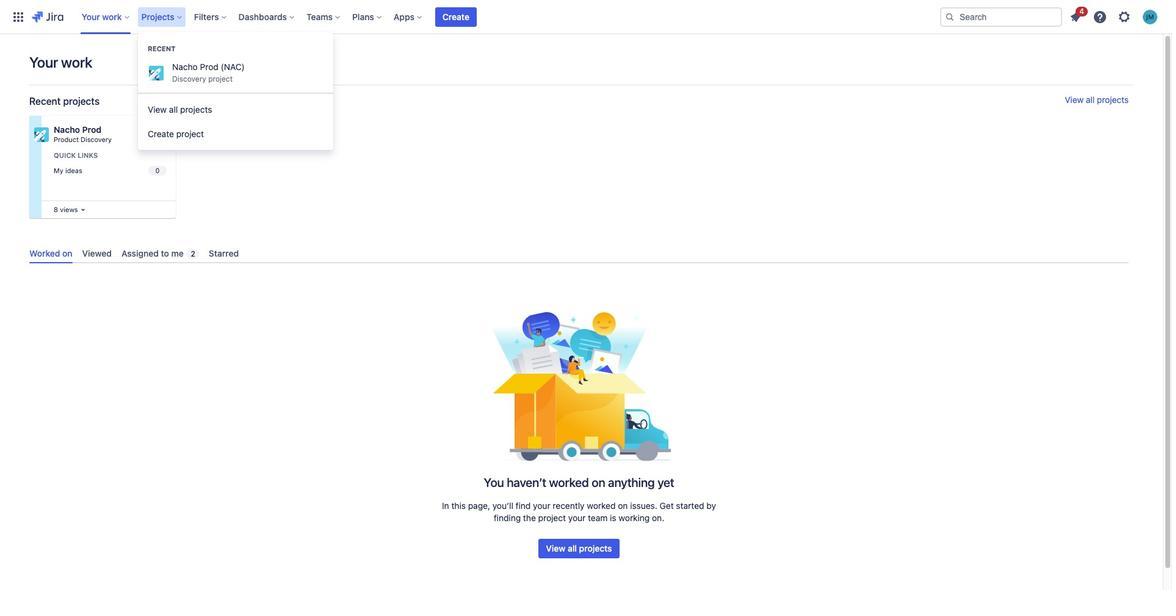 Task type: describe. For each thing, give the bounding box(es) containing it.
all for the middle view all projects link
[[568, 544, 577, 555]]

banner containing your work
[[0, 0, 1172, 34]]

0 vertical spatial on
[[62, 248, 72, 259]]

nacho prod product discovery
[[54, 125, 112, 143]]

page,
[[468, 502, 490, 512]]

teams button
[[303, 7, 345, 27]]

view for the middle view all projects link
[[546, 544, 566, 555]]

8
[[54, 206, 58, 214]]

projects button
[[138, 7, 187, 27]]

(nac)
[[221, 62, 245, 72]]

recent projects
[[29, 96, 100, 107]]

0 vertical spatial your
[[533, 502, 550, 512]]

haven't
[[507, 476, 546, 491]]

you'll
[[493, 502, 513, 512]]

filters button
[[190, 7, 231, 27]]

view all projects for view all projects link to the left
[[148, 104, 212, 115]]

dashboards button
[[235, 7, 299, 27]]

1 vertical spatial your work
[[29, 54, 92, 71]]

project inside in this page, you'll find your recently worked on issues. get started by finding the project your team is working on.
[[538, 514, 566, 524]]

your work inside popup button
[[82, 11, 122, 22]]

me
[[171, 248, 184, 259]]

2 horizontal spatial view all projects link
[[1065, 95, 1129, 107]]

is
[[610, 514, 616, 524]]

viewed
[[82, 248, 112, 259]]

2 horizontal spatial all
[[1086, 95, 1095, 105]]

links
[[78, 151, 98, 159]]

prod for (nac)
[[200, 62, 218, 72]]

board image
[[78, 205, 88, 215]]

worked inside in this page, you'll find your recently worked on issues. get started by finding the project your team is working on.
[[587, 502, 616, 512]]

finding
[[494, 514, 521, 524]]

this
[[451, 502, 466, 512]]

plans
[[352, 11, 374, 22]]

views
[[60, 206, 78, 214]]

2 horizontal spatial view all projects
[[1065, 95, 1129, 105]]

ideas
[[65, 166, 82, 174]]

1 horizontal spatial on
[[592, 476, 605, 491]]

my ideas
[[54, 166, 82, 174]]

create project button
[[138, 122, 333, 147]]

2
[[191, 250, 195, 259]]

apps button
[[390, 7, 427, 27]]

create project
[[148, 129, 204, 139]]

work inside popup button
[[102, 11, 122, 22]]

get
[[660, 502, 674, 512]]

discovery for nacho prod (nac)
[[172, 74, 206, 84]]

product
[[54, 136, 79, 143]]

the
[[523, 514, 536, 524]]

assigned
[[121, 248, 159, 259]]

appswitcher icon image
[[11, 9, 26, 24]]

projects inside button group group
[[579, 544, 612, 555]]

teams
[[306, 11, 333, 22]]



Task type: vqa. For each thing, say whether or not it's contained in the screenshot.
Button group GROUP
yes



Task type: locate. For each thing, give the bounding box(es) containing it.
your up the
[[533, 502, 550, 512]]

prod up links
[[82, 125, 101, 135]]

0 horizontal spatial view all projects link
[[138, 98, 333, 122]]

help image
[[1093, 9, 1107, 24]]

anything
[[608, 476, 655, 491]]

2 horizontal spatial project
[[538, 514, 566, 524]]

recent up the product
[[29, 96, 61, 107]]

1 vertical spatial your
[[568, 514, 586, 524]]

nacho
[[172, 62, 198, 72], [54, 125, 80, 135]]

your work button
[[78, 7, 134, 27]]

worked
[[549, 476, 589, 491], [587, 502, 616, 512]]

1 horizontal spatial recent
[[148, 45, 176, 53]]

1 vertical spatial project
[[176, 129, 204, 139]]

starred
[[209, 248, 239, 259]]

apps
[[394, 11, 414, 22]]

1 horizontal spatial create
[[443, 11, 469, 22]]

assigned to me
[[121, 248, 184, 259]]

on inside in this page, you'll find your recently worked on issues. get started by finding the project your team is working on.
[[618, 502, 628, 512]]

nacho for nacho prod
[[54, 125, 80, 135]]

recent
[[148, 45, 176, 53], [29, 96, 61, 107]]

nacho inside nacho prod (nac) discovery project
[[172, 62, 198, 72]]

worked up the recently
[[549, 476, 589, 491]]

your work left projects
[[82, 11, 122, 22]]

started
[[676, 502, 704, 512]]

1 horizontal spatial prod
[[200, 62, 218, 72]]

0 horizontal spatial prod
[[82, 125, 101, 135]]

2 vertical spatial project
[[538, 514, 566, 524]]

discovery down recent heading
[[172, 74, 206, 84]]

on up working
[[618, 502, 628, 512]]

recently
[[553, 502, 585, 512]]

prod inside the nacho prod product discovery
[[82, 125, 101, 135]]

banner
[[0, 0, 1172, 34]]

0 vertical spatial your work
[[82, 11, 122, 22]]

your work
[[82, 11, 122, 22], [29, 54, 92, 71]]

in
[[442, 502, 449, 512]]

nacho left (nac) on the left top of the page
[[172, 62, 198, 72]]

Search field
[[940, 7, 1062, 27]]

all inside button group group
[[568, 544, 577, 555]]

1 horizontal spatial your
[[568, 514, 586, 524]]

nacho inside the nacho prod product discovery
[[54, 125, 80, 135]]

tab list containing worked on
[[24, 244, 1134, 264]]

0 horizontal spatial discovery
[[81, 136, 112, 143]]

discovery for nacho prod
[[81, 136, 112, 143]]

work
[[102, 11, 122, 22], [61, 54, 92, 71]]

worked on
[[29, 248, 72, 259]]

your work up recent projects on the top
[[29, 54, 92, 71]]

working
[[619, 514, 650, 524]]

0 vertical spatial your
[[82, 11, 100, 22]]

0 horizontal spatial work
[[61, 54, 92, 71]]

1 vertical spatial work
[[61, 54, 92, 71]]

1 horizontal spatial discovery
[[172, 74, 206, 84]]

project
[[208, 74, 233, 84], [176, 129, 204, 139], [538, 514, 566, 524]]

create button
[[435, 7, 477, 27]]

in this page, you'll find your recently worked on issues. get started by finding the project your team is working on.
[[442, 502, 716, 524]]

on left anything
[[592, 476, 605, 491]]

tab list
[[24, 244, 1134, 264]]

0 horizontal spatial on
[[62, 248, 72, 259]]

create inside create button
[[443, 11, 469, 22]]

plans button
[[349, 7, 386, 27]]

worked
[[29, 248, 60, 259]]

worked up team
[[587, 502, 616, 512]]

settings image
[[1117, 9, 1132, 24]]

0 vertical spatial worked
[[549, 476, 589, 491]]

yet
[[658, 476, 674, 491]]

work up recent projects on the top
[[61, 54, 92, 71]]

1 horizontal spatial view
[[546, 544, 566, 555]]

8 views button
[[51, 203, 88, 217]]

view all projects for the middle view all projects link
[[546, 544, 612, 555]]

discovery inside nacho prod (nac) discovery project
[[172, 74, 206, 84]]

all for view all projects link to the left
[[169, 104, 178, 115]]

recent for recent projects
[[29, 96, 61, 107]]

prod inside nacho prod (nac) discovery project
[[200, 62, 218, 72]]

view
[[1065, 95, 1084, 105], [148, 104, 167, 115], [546, 544, 566, 555]]

find
[[516, 502, 531, 512]]

2 horizontal spatial on
[[618, 502, 628, 512]]

on right worked
[[62, 248, 72, 259]]

create
[[443, 11, 469, 22], [148, 129, 174, 139]]

recent down projects dropdown button on the left top of the page
[[148, 45, 176, 53]]

0 horizontal spatial create
[[148, 129, 174, 139]]

filters
[[194, 11, 219, 22]]

0 vertical spatial work
[[102, 11, 122, 22]]

quick
[[54, 151, 76, 159]]

discovery inside the nacho prod product discovery
[[81, 136, 112, 143]]

dashboards
[[238, 11, 287, 22]]

0 vertical spatial prod
[[200, 62, 218, 72]]

1 horizontal spatial work
[[102, 11, 122, 22]]

1 vertical spatial recent
[[29, 96, 61, 107]]

on
[[62, 248, 72, 259], [592, 476, 605, 491], [618, 502, 628, 512]]

my ideas link
[[51, 164, 169, 178]]

my
[[54, 166, 63, 174]]

prod left (nac) on the left top of the page
[[200, 62, 218, 72]]

2 horizontal spatial view
[[1065, 95, 1084, 105]]

1 horizontal spatial project
[[208, 74, 233, 84]]

your
[[82, 11, 100, 22], [29, 54, 58, 71]]

2 vertical spatial on
[[618, 502, 628, 512]]

view all projects
[[1065, 95, 1129, 105], [148, 104, 212, 115], [546, 544, 612, 555]]

project inside nacho prod (nac) discovery project
[[208, 74, 233, 84]]

quick links
[[54, 151, 98, 159]]

team
[[588, 514, 608, 524]]

create for create project
[[148, 129, 174, 139]]

prod
[[200, 62, 218, 72], [82, 125, 101, 135]]

1 horizontal spatial your
[[82, 11, 100, 22]]

project inside button
[[176, 129, 204, 139]]

work left projects
[[102, 11, 122, 22]]

your profile and settings image
[[1143, 9, 1158, 24]]

to
[[161, 248, 169, 259]]

your inside popup button
[[82, 11, 100, 22]]

issues.
[[630, 502, 657, 512]]

projects
[[1097, 95, 1129, 105], [63, 96, 100, 107], [180, 104, 212, 115], [579, 544, 612, 555]]

nacho prod (nac) discovery project
[[172, 62, 245, 84]]

all
[[1086, 95, 1095, 105], [169, 104, 178, 115], [568, 544, 577, 555]]

4
[[1080, 6, 1084, 16]]

1 vertical spatial your
[[29, 54, 58, 71]]

1 vertical spatial discovery
[[81, 136, 112, 143]]

create for create
[[443, 11, 469, 22]]

1 horizontal spatial all
[[568, 544, 577, 555]]

view all projects inside button group group
[[546, 544, 612, 555]]

1 horizontal spatial nacho
[[172, 62, 198, 72]]

0 vertical spatial nacho
[[172, 62, 198, 72]]

0 horizontal spatial view all projects
[[148, 104, 212, 115]]

view all projects link
[[1065, 95, 1129, 107], [138, 98, 333, 122], [539, 540, 619, 560]]

1 vertical spatial worked
[[587, 502, 616, 512]]

nacho up the product
[[54, 125, 80, 135]]

you haven't worked on anything yet
[[484, 476, 674, 491]]

recent heading
[[138, 44, 333, 54]]

discovery up links
[[81, 136, 112, 143]]

view inside button group group
[[546, 544, 566, 555]]

1 vertical spatial nacho
[[54, 125, 80, 135]]

1 horizontal spatial view all projects
[[546, 544, 612, 555]]

your down the recently
[[568, 514, 586, 524]]

0 horizontal spatial recent
[[29, 96, 61, 107]]

search image
[[945, 12, 955, 22]]

primary element
[[7, 0, 930, 34]]

jira image
[[32, 9, 63, 24], [32, 9, 63, 24]]

8 views
[[54, 206, 78, 214]]

0 horizontal spatial your
[[533, 502, 550, 512]]

1 vertical spatial prod
[[82, 125, 101, 135]]

0 horizontal spatial all
[[169, 104, 178, 115]]

0 vertical spatial create
[[443, 11, 469, 22]]

0 horizontal spatial view
[[148, 104, 167, 115]]

0 horizontal spatial project
[[176, 129, 204, 139]]

1 vertical spatial create
[[148, 129, 174, 139]]

0 vertical spatial project
[[208, 74, 233, 84]]

you
[[484, 476, 504, 491]]

1 vertical spatial on
[[592, 476, 605, 491]]

by
[[707, 502, 716, 512]]

view for view all projects link to the left
[[148, 104, 167, 115]]

notifications image
[[1068, 9, 1083, 24]]

projects
[[141, 11, 175, 22]]

create inside create project button
[[148, 129, 174, 139]]

recent for recent
[[148, 45, 176, 53]]

0 vertical spatial discovery
[[172, 74, 206, 84]]

0 horizontal spatial your
[[29, 54, 58, 71]]

on.
[[652, 514, 664, 524]]

your
[[533, 502, 550, 512], [568, 514, 586, 524]]

discovery
[[172, 74, 206, 84], [81, 136, 112, 143]]

1 horizontal spatial view all projects link
[[539, 540, 619, 560]]

recent inside heading
[[148, 45, 176, 53]]

prod for product
[[82, 125, 101, 135]]

0 horizontal spatial nacho
[[54, 125, 80, 135]]

button group group
[[539, 540, 619, 560]]

0 vertical spatial recent
[[148, 45, 176, 53]]

nacho for nacho prod (nac)
[[172, 62, 198, 72]]



